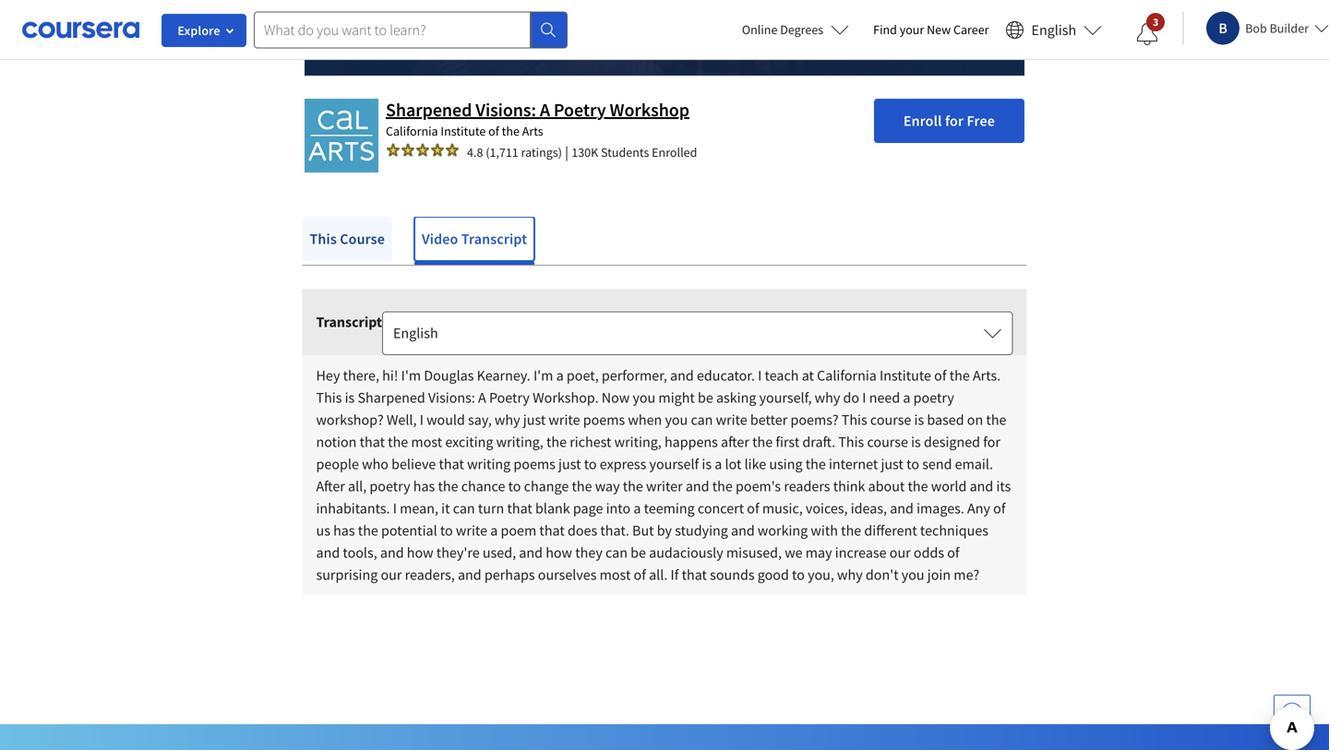 Task type: locate. For each thing, give the bounding box(es) containing it.
just down workshop. at the left bottom
[[523, 411, 546, 429]]

0 horizontal spatial visions:
[[428, 388, 475, 407]]

a down turn on the bottom
[[490, 521, 498, 540]]

1 vertical spatial poems
[[514, 455, 556, 473]]

0 vertical spatial sharpened
[[386, 98, 472, 121]]

1 horizontal spatial you
[[665, 411, 688, 429]]

1 filled star image from the left
[[386, 142, 401, 157]]

poems down now
[[583, 411, 625, 429]]

teach
[[765, 366, 799, 385]]

how up ourselves
[[546, 544, 572, 562]]

0 vertical spatial why
[[815, 388, 840, 407]]

send
[[922, 455, 952, 473]]

0 horizontal spatial most
[[411, 433, 442, 451]]

california inside sharpened visions: a poetry workshop california institute of the arts
[[386, 123, 438, 139]]

a inside hey there, hi!  i'm douglas kearney.  i'm a poet, performer, and educator.  i teach at california institute of the arts. this is sharpened visions: a poetry workshop.  now you might be asking yourself, why do i need a poetry workshop?  well, i would say, why just write poems when you can write better poems?  this course is based on the notion that the most exciting writing,  the richest writing, happens after the first draft.  this course is designed for people who believe that writing poems just to  express yourself is a lot like using the internet just to send email. after all, poetry has the chance to change the way the writer and  the poem's readers think about the world and its inhabitants.  i mean, it can turn that blank page into a teeming concert of music,  voices, ideas, and images.  any of us has the potential to write a poem that does that.  but by studying and working with the different techniques and tools, and  how they're used, and how they can be audaciously misused, we may increase  our odds of surprising our readers, and perhaps ourselves most of all.  if that sounds good to you, why don't you join me?
[[478, 388, 486, 407]]

1 vertical spatial sharpened
[[358, 388, 425, 407]]

and up 'different'
[[890, 499, 914, 518]]

1 horizontal spatial writing,
[[614, 433, 662, 451]]

enroll
[[904, 111, 942, 130]]

our
[[890, 544, 911, 562], [381, 566, 402, 584]]

california
[[386, 123, 438, 139], [817, 366, 877, 385]]

filled star image
[[401, 142, 415, 157], [415, 142, 430, 157], [445, 142, 460, 157]]

audaciously
[[649, 544, 724, 562]]

say,
[[468, 411, 492, 429]]

0 horizontal spatial write
[[456, 521, 487, 540]]

career
[[954, 21, 989, 38]]

video placeholder image
[[305, 0, 1025, 75]]

4.8
[[467, 144, 483, 160]]

1 horizontal spatial our
[[890, 544, 911, 562]]

a up arts
[[540, 98, 550, 121]]

0 vertical spatial visions:
[[476, 98, 536, 121]]

express
[[600, 455, 647, 473]]

poem's
[[736, 477, 781, 496]]

1 horizontal spatial i'm
[[534, 366, 553, 385]]

find
[[873, 21, 897, 38]]

just
[[523, 411, 546, 429], [559, 455, 581, 473], [881, 455, 904, 473]]

writing, up writing
[[496, 433, 544, 451]]

1 vertical spatial english
[[393, 324, 438, 342]]

sharpened down hi!
[[358, 388, 425, 407]]

english right the career
[[1032, 21, 1077, 39]]

transcript up there,
[[316, 313, 382, 331]]

1 horizontal spatial can
[[606, 544, 628, 562]]

poems?
[[791, 411, 839, 429]]

3
[[1153, 15, 1159, 29]]

poems up the change
[[514, 455, 556, 473]]

None search field
[[254, 12, 568, 48]]

0 horizontal spatial poetry
[[489, 388, 530, 407]]

music,
[[762, 499, 803, 518]]

degrees
[[780, 21, 824, 38]]

1 horizontal spatial for
[[983, 433, 1001, 451]]

1 filled star image from the left
[[401, 142, 415, 157]]

inhabitants.
[[316, 499, 390, 518]]

voices,
[[806, 499, 848, 518]]

now
[[602, 388, 630, 407]]

poem
[[501, 521, 537, 540]]

poetry up based
[[914, 388, 954, 407]]

english up hi!
[[393, 324, 438, 342]]

0 horizontal spatial our
[[381, 566, 402, 584]]

transcript
[[461, 230, 527, 248], [316, 313, 382, 331]]

course down need
[[870, 411, 911, 429]]

institute inside hey there, hi!  i'm douglas kearney.  i'm a poet, performer, and educator.  i teach at california institute of the arts. this is sharpened visions: a poetry workshop.  now you might be asking yourself, why do i need a poetry workshop?  well, i would say, why just write poems when you can write better poems?  this course is based on the notion that the most exciting writing,  the richest writing, happens after the first draft.  this course is designed for people who believe that writing poems just to  express yourself is a lot like using the internet just to send email. after all, poetry has the chance to change the way the writer and  the poem's readers think about the world and its inhabitants.  i mean, it can turn that blank page into a teeming concert of music,  voices, ideas, and images.  any of us has the potential to write a poem that does that.  but by studying and working with the different techniques and tools, and  how they're used, and how they can be audaciously misused, we may increase  our odds of surprising our readers, and perhaps ourselves most of all.  if that sounds good to you, why don't you join me?
[[880, 366, 931, 385]]

1 vertical spatial visions:
[[428, 388, 475, 407]]

blank
[[535, 499, 570, 518]]

has up mean,
[[413, 477, 435, 496]]

0 horizontal spatial english
[[393, 324, 438, 342]]

1 vertical spatial poetry
[[489, 388, 530, 407]]

1 horizontal spatial most
[[600, 566, 631, 584]]

believe
[[392, 455, 436, 473]]

visions: down douglas
[[428, 388, 475, 407]]

visions:
[[476, 98, 536, 121], [428, 388, 475, 407]]

0 horizontal spatial you
[[633, 388, 656, 407]]

1 vertical spatial a
[[478, 388, 486, 407]]

california institute of the arts link
[[386, 123, 543, 139]]

explore button
[[162, 14, 246, 47]]

0 vertical spatial poetry
[[914, 388, 954, 407]]

asking
[[716, 388, 756, 407]]

would
[[427, 411, 465, 429]]

1 horizontal spatial has
[[413, 477, 435, 496]]

1 horizontal spatial poems
[[583, 411, 625, 429]]

b
[[1219, 19, 1228, 37]]

workshop
[[610, 98, 690, 121]]

visions: inside hey there, hi!  i'm douglas kearney.  i'm a poet, performer, and educator.  i teach at california institute of the arts. this is sharpened visions: a poetry workshop.  now you might be asking yourself, why do i need a poetry workshop?  well, i would say, why just write poems when you can write better poems?  this course is based on the notion that the most exciting writing,  the richest writing, happens after the first draft.  this course is designed for people who believe that writing poems just to  express yourself is a lot like using the internet just to send email. after all, poetry has the chance to change the way the writer and  the poem's readers think about the world and its inhabitants.  i mean, it can turn that blank page into a teeming concert of music,  voices, ideas, and images.  any of us has the potential to write a poem that does that.  but by studying and working with the different techniques and tools, and  how they're used, and how they can be audaciously misused, we may increase  our odds of surprising our readers, and perhaps ourselves most of all.  if that sounds good to you, why don't you join me?
[[428, 388, 475, 407]]

our left readers,
[[381, 566, 402, 584]]

0 vertical spatial poetry
[[554, 98, 606, 121]]

most
[[411, 433, 442, 451], [600, 566, 631, 584]]

california right the california institute of the arts image
[[386, 123, 438, 139]]

this down do
[[842, 411, 867, 429]]

us
[[316, 521, 330, 540]]

by
[[657, 521, 672, 540]]

of up (1,711
[[488, 123, 499, 139]]

that down exciting
[[439, 455, 464, 473]]

performer,
[[602, 366, 667, 385]]

0 horizontal spatial poetry
[[370, 477, 410, 496]]

3 filled star image from the left
[[445, 142, 460, 157]]

1 vertical spatial california
[[817, 366, 877, 385]]

why
[[815, 388, 840, 407], [495, 411, 520, 429], [837, 566, 863, 584]]

filled star image down california institute of the arts link at the top
[[430, 142, 445, 157]]

transcript right video
[[461, 230, 527, 248]]

0 vertical spatial you
[[633, 388, 656, 407]]

california up do
[[817, 366, 877, 385]]

i
[[758, 366, 762, 385], [863, 388, 866, 407], [420, 411, 424, 429], [393, 499, 397, 518]]

the up concert on the right bottom of page
[[712, 477, 733, 496]]

your
[[900, 21, 924, 38]]

filled star image right the california institute of the arts image
[[386, 142, 401, 157]]

130k
[[572, 144, 598, 160]]

for up email.
[[983, 433, 1001, 451]]

1 horizontal spatial poetry
[[554, 98, 606, 121]]

1 vertical spatial institute
[[880, 366, 931, 385]]

our down 'different'
[[890, 544, 911, 562]]

the left arts
[[502, 123, 520, 139]]

that up the poem
[[507, 499, 533, 518]]

just up about on the bottom of page
[[881, 455, 904, 473]]

a right "into" at the left bottom
[[634, 499, 641, 518]]

0 horizontal spatial has
[[333, 521, 355, 540]]

0 horizontal spatial i'm
[[401, 366, 421, 385]]

the up tools,
[[358, 521, 378, 540]]

the up it
[[438, 477, 458, 496]]

1 horizontal spatial filled star image
[[430, 142, 445, 157]]

write up they're
[[456, 521, 487, 540]]

and up misused,
[[731, 521, 755, 540]]

2 writing, from the left
[[614, 433, 662, 451]]

1 horizontal spatial how
[[546, 544, 572, 562]]

bob
[[1246, 20, 1267, 36]]

1 vertical spatial you
[[665, 411, 688, 429]]

this inside button
[[310, 230, 337, 248]]

0 vertical spatial most
[[411, 433, 442, 451]]

1 vertical spatial our
[[381, 566, 402, 584]]

0 horizontal spatial writing,
[[496, 433, 544, 451]]

writer
[[646, 477, 683, 496]]

1 horizontal spatial transcript
[[461, 230, 527, 248]]

0 horizontal spatial for
[[945, 111, 964, 130]]

1 horizontal spatial a
[[540, 98, 550, 121]]

hey there, hi!  i'm douglas kearney.  i'm a poet, performer, and educator.  i teach at california institute of the arts. this is sharpened visions: a poetry workshop.  now you might be asking yourself, why do i need a poetry workshop?  well, i would say, why just write poems when you can write better poems?  this course is based on the notion that the most exciting writing,  the richest writing, happens after the first draft.  this course is designed for people who believe that writing poems just to  express yourself is a lot like using the internet just to send email. after all, poetry has the chance to change the way the writer and  the poem's readers think about the world and its inhabitants.  i mean, it can turn that blank page into a teeming concert of music,  voices, ideas, and images.  any of us has the potential to write a poem that does that.  but by studying and working with the different techniques and tools, and  how they're used, and how they can be audaciously misused, we may increase  our odds of surprising our readers, and perhaps ourselves most of all.  if that sounds good to you, why don't you join me?
[[316, 366, 1011, 584]]

tools,
[[343, 544, 377, 562]]

0 vertical spatial be
[[698, 388, 713, 407]]

you down might
[[665, 411, 688, 429]]

why left do
[[815, 388, 840, 407]]

0 vertical spatial poems
[[583, 411, 625, 429]]

0 horizontal spatial how
[[407, 544, 434, 562]]

be right might
[[698, 388, 713, 407]]

help center image
[[1281, 703, 1304, 725]]

2 i'm from the left
[[534, 366, 553, 385]]

0 horizontal spatial california
[[386, 123, 438, 139]]

chance
[[461, 477, 505, 496]]

0 vertical spatial has
[[413, 477, 435, 496]]

good
[[758, 566, 789, 584]]

write down workshop. at the left bottom
[[549, 411, 580, 429]]

ratings)
[[521, 144, 562, 160]]

1 horizontal spatial institute
[[880, 366, 931, 385]]

1 vertical spatial for
[[983, 433, 1001, 451]]

show notifications image
[[1137, 23, 1159, 45]]

for
[[945, 111, 964, 130], [983, 433, 1001, 451]]

0 vertical spatial english
[[1032, 21, 1077, 39]]

can up the happens
[[691, 411, 713, 429]]

and up might
[[670, 366, 694, 385]]

0 vertical spatial our
[[890, 544, 911, 562]]

most down they
[[600, 566, 631, 584]]

online
[[742, 21, 778, 38]]

poetry up '4.8 (1,711 ratings) | 130k students enrolled'
[[554, 98, 606, 121]]

course details tabs tab list
[[302, 217, 1027, 265]]

for left free
[[945, 111, 964, 130]]

who
[[362, 455, 389, 473]]

might
[[659, 388, 695, 407]]

coursera image
[[22, 15, 139, 45]]

sharpened up california institute of the arts link at the top
[[386, 98, 472, 121]]

institute up 4.8 at the left
[[441, 123, 486, 139]]

the up page
[[572, 477, 592, 496]]

you left join on the bottom right of page
[[902, 566, 925, 584]]

2 vertical spatial you
[[902, 566, 925, 584]]

be down but
[[631, 544, 646, 562]]

of right any at the right of the page
[[993, 499, 1006, 518]]

yourself,
[[759, 388, 812, 407]]

0 horizontal spatial just
[[523, 411, 546, 429]]

0 horizontal spatial transcript
[[316, 313, 382, 331]]

institute inside sharpened visions: a poetry workshop california institute of the arts
[[441, 123, 486, 139]]

can down that.
[[606, 544, 628, 562]]

the up increase
[[841, 521, 862, 540]]

0 vertical spatial california
[[386, 123, 438, 139]]

1 vertical spatial be
[[631, 544, 646, 562]]

0 vertical spatial institute
[[441, 123, 486, 139]]

a inside sharpened visions: a poetry workshop california institute of the arts
[[540, 98, 550, 121]]

1 vertical spatial most
[[600, 566, 631, 584]]

2 horizontal spatial can
[[691, 411, 713, 429]]

the right on
[[986, 411, 1007, 429]]

english button
[[998, 0, 1110, 60]]

i'm up workshop. at the left bottom
[[534, 366, 553, 385]]

1 vertical spatial has
[[333, 521, 355, 540]]

poetry down who
[[370, 477, 410, 496]]

enrolled
[[652, 144, 697, 160]]

and
[[670, 366, 694, 385], [686, 477, 710, 496], [970, 477, 994, 496], [890, 499, 914, 518], [731, 521, 755, 540], [316, 544, 340, 562], [380, 544, 404, 562], [519, 544, 543, 562], [458, 566, 482, 584]]

notion
[[316, 433, 357, 451]]

find your new career link
[[864, 18, 998, 42]]

1 vertical spatial why
[[495, 411, 520, 429]]

different
[[864, 521, 917, 540]]

1 horizontal spatial california
[[817, 366, 877, 385]]

|
[[565, 143, 569, 161]]

i left teach
[[758, 366, 762, 385]]

is left designed
[[911, 433, 921, 451]]

0 vertical spatial a
[[540, 98, 550, 121]]

video
[[422, 230, 458, 248]]

a up say,
[[478, 388, 486, 407]]

has right the us
[[333, 521, 355, 540]]

there,
[[343, 366, 379, 385]]

concert
[[698, 499, 744, 518]]

online degrees
[[742, 21, 824, 38]]

poetry down 'kearney.'
[[489, 388, 530, 407]]

1 vertical spatial transcript
[[316, 313, 382, 331]]

enroll for free
[[904, 111, 995, 130]]

bob builder
[[1246, 20, 1309, 36]]

visions: inside sharpened visions: a poetry workshop california institute of the arts
[[476, 98, 536, 121]]

1 writing, from the left
[[496, 433, 544, 451]]

0 horizontal spatial poems
[[514, 455, 556, 473]]

0 vertical spatial for
[[945, 111, 964, 130]]

images.
[[917, 499, 965, 518]]

working
[[758, 521, 808, 540]]

transcript english
[[316, 313, 438, 342]]

workshop.
[[533, 388, 599, 407]]

readers
[[784, 477, 830, 496]]

poetry inside sharpened visions: a poetry workshop california institute of the arts
[[554, 98, 606, 121]]

but
[[632, 521, 654, 540]]

the inside sharpened visions: a poetry workshop california institute of the arts
[[502, 123, 520, 139]]

when
[[628, 411, 662, 429]]

2 horizontal spatial you
[[902, 566, 925, 584]]

to down it
[[440, 521, 453, 540]]

at
[[802, 366, 814, 385]]

be
[[698, 388, 713, 407], [631, 544, 646, 562]]

1 vertical spatial can
[[453, 499, 475, 518]]

institute up need
[[880, 366, 931, 385]]

i'm right hi!
[[401, 366, 421, 385]]

0 horizontal spatial filled star image
[[386, 142, 401, 157]]

of down poem's
[[747, 499, 759, 518]]

writing, down when
[[614, 433, 662, 451]]

this left course
[[310, 230, 337, 248]]

for inside button
[[945, 111, 964, 130]]

most up believe at the bottom of page
[[411, 433, 442, 451]]

1 vertical spatial poetry
[[370, 477, 410, 496]]

to left send on the right bottom of page
[[907, 455, 919, 473]]

based
[[927, 411, 964, 429]]

a left poet,
[[556, 366, 564, 385]]

0 vertical spatial transcript
[[461, 230, 527, 248]]

way
[[595, 477, 620, 496]]

0 horizontal spatial institute
[[441, 123, 486, 139]]

me?
[[954, 566, 980, 584]]

why down increase
[[837, 566, 863, 584]]

visions: up arts
[[476, 98, 536, 121]]

how up readers,
[[407, 544, 434, 562]]

0 horizontal spatial a
[[478, 388, 486, 407]]

filled star image
[[386, 142, 401, 157], [430, 142, 445, 157]]

you up when
[[633, 388, 656, 407]]

writing,
[[496, 433, 544, 451], [614, 433, 662, 451]]

1 horizontal spatial visions:
[[476, 98, 536, 121]]

1 horizontal spatial english
[[1032, 21, 1077, 39]]

a right need
[[903, 388, 911, 407]]

well,
[[387, 411, 417, 429]]

just down 'richest'
[[559, 455, 581, 473]]

transcript inside transcript english
[[316, 313, 382, 331]]

odds
[[914, 544, 944, 562]]

its
[[997, 477, 1011, 496]]

of
[[488, 123, 499, 139], [934, 366, 947, 385], [747, 499, 759, 518], [993, 499, 1006, 518], [947, 544, 960, 562], [634, 566, 646, 584]]



Task type: describe. For each thing, give the bounding box(es) containing it.
is left based
[[914, 411, 924, 429]]

lot
[[725, 455, 742, 473]]

writing
[[467, 455, 511, 473]]

and down the us
[[316, 544, 340, 562]]

hey
[[316, 366, 340, 385]]

4.8 (1,711 ratings) | 130k students enrolled
[[467, 143, 697, 161]]

1 how from the left
[[407, 544, 434, 562]]

does
[[568, 521, 597, 540]]

surprising
[[316, 566, 378, 584]]

first
[[776, 433, 800, 451]]

the down well,
[[388, 433, 408, 451]]

happens
[[665, 433, 718, 451]]

page
[[573, 499, 603, 518]]

poetry inside hey there, hi!  i'm douglas kearney.  i'm a poet, performer, and educator.  i teach at california institute of the arts. this is sharpened visions: a poetry workshop.  now you might be asking yourself, why do i need a poetry workshop?  well, i would say, why just write poems when you can write better poems?  this course is based on the notion that the most exciting writing,  the richest writing, happens after the first draft.  this course is designed for people who believe that writing poems just to  express yourself is a lot like using the internet just to send email. after all, poetry has the chance to change the way the writer and  the poem's readers think about the world and its inhabitants.  i mean, it can turn that blank page into a teeming concert of music,  voices, ideas, and images.  any of us has the potential to write a poem that does that.  but by studying and working with the different techniques and tools, and  how they're used, and how they can be audaciously misused, we may increase  our odds of surprising our readers, and perhaps ourselves most of all.  if that sounds good to you, why don't you join me?
[[489, 388, 530, 407]]

readers,
[[405, 566, 455, 584]]

using
[[769, 455, 803, 473]]

this course button
[[302, 217, 392, 261]]

is left lot
[[702, 455, 712, 473]]

that.
[[600, 521, 629, 540]]

enroll for free button
[[874, 99, 1025, 143]]

think
[[833, 477, 865, 496]]

with
[[811, 521, 838, 540]]

california institute of the arts image
[[305, 99, 378, 172]]

sounds
[[710, 566, 755, 584]]

2 vertical spatial can
[[606, 544, 628, 562]]

explore
[[178, 22, 220, 39]]

arts.
[[973, 366, 1001, 385]]

2 horizontal spatial write
[[716, 411, 747, 429]]

1 horizontal spatial just
[[559, 455, 581, 473]]

of up based
[[934, 366, 947, 385]]

2 vertical spatial why
[[837, 566, 863, 584]]

english inside button
[[1032, 21, 1077, 39]]

that up who
[[360, 433, 385, 451]]

exciting
[[445, 433, 493, 451]]

perhaps
[[485, 566, 535, 584]]

of left all.
[[634, 566, 646, 584]]

ideas,
[[851, 499, 887, 518]]

the left arts.
[[950, 366, 970, 385]]

increase
[[835, 544, 887, 562]]

the down send on the right bottom of page
[[908, 477, 928, 496]]

find your new career
[[873, 21, 989, 38]]

i right well,
[[420, 411, 424, 429]]

sharpened inside hey there, hi!  i'm douglas kearney.  i'm a poet, performer, and educator.  i teach at california institute of the arts. this is sharpened visions: a poetry workshop.  now you might be asking yourself, why do i need a poetry workshop?  well, i would say, why just write poems when you can write better poems?  this course is based on the notion that the most exciting writing,  the richest writing, happens after the first draft.  this course is designed for people who believe that writing poems just to  express yourself is a lot like using the internet just to send email. after all, poetry has the chance to change the way the writer and  the poem's readers think about the world and its inhabitants.  i mean, it can turn that blank page into a teeming concert of music,  voices, ideas, and images.  any of us has the potential to write a poem that does that.  but by studying and working with the different techniques and tools, and  how they're used, and how they can be audaciously misused, we may increase  our odds of surprising our readers, and perhaps ourselves most of all.  if that sounds good to you, why don't you join me?
[[358, 388, 425, 407]]

sharpened visions: a poetry workshop california institute of the arts
[[386, 98, 690, 139]]

1 horizontal spatial poetry
[[914, 388, 954, 407]]

(1,711
[[486, 144, 519, 160]]

if
[[671, 566, 679, 584]]

1 horizontal spatial write
[[549, 411, 580, 429]]

0 horizontal spatial can
[[453, 499, 475, 518]]

misused,
[[726, 544, 782, 562]]

the left 'richest'
[[546, 433, 567, 451]]

1 horizontal spatial be
[[698, 388, 713, 407]]

all,
[[348, 477, 367, 496]]

2 horizontal spatial just
[[881, 455, 904, 473]]

techniques
[[920, 521, 989, 540]]

new
[[927, 21, 951, 38]]

do
[[843, 388, 860, 407]]

any
[[968, 499, 991, 518]]

yourself
[[649, 455, 699, 473]]

change
[[524, 477, 569, 496]]

and down the poem
[[519, 544, 543, 562]]

this course
[[310, 230, 385, 248]]

richest
[[570, 433, 612, 451]]

of down techniques
[[947, 544, 960, 562]]

i left mean,
[[393, 499, 397, 518]]

teeming
[[644, 499, 695, 518]]

transcript inside "video transcript" button
[[461, 230, 527, 248]]

all.
[[649, 566, 668, 584]]

they're
[[436, 544, 480, 562]]

california inside hey there, hi!  i'm douglas kearney.  i'm a poet, performer, and educator.  i teach at california institute of the arts. this is sharpened visions: a poetry workshop.  now you might be asking yourself, why do i need a poetry workshop?  well, i would say, why just write poems when you can write better poems?  this course is based on the notion that the most exciting writing,  the richest writing, happens after the first draft.  this course is designed for people who believe that writing poems just to  express yourself is a lot like using the internet just to send email. after all, poetry has the chance to change the way the writer and  the poem's readers think about the world and its inhabitants.  i mean, it can turn that blank page into a teeming concert of music,  voices, ideas, and images.  any of us has the potential to write a poem that does that.  but by studying and working with the different techniques and tools, and  how they're used, and how they can be audaciously misused, we may increase  our odds of surprising our readers, and perhaps ourselves most of all.  if that sounds good to you, why don't you join me?
[[817, 366, 877, 385]]

and left 'its'
[[970, 477, 994, 496]]

email.
[[955, 455, 993, 473]]

online degrees button
[[727, 9, 864, 50]]

turn
[[478, 499, 504, 518]]

video transcript
[[422, 230, 527, 248]]

0 horizontal spatial be
[[631, 544, 646, 562]]

2 filled star image from the left
[[430, 142, 445, 157]]

of inside sharpened visions: a poetry workshop california institute of the arts
[[488, 123, 499, 139]]

and down they're
[[458, 566, 482, 584]]

they
[[575, 544, 603, 562]]

that down blank
[[540, 521, 565, 540]]

to right chance
[[508, 477, 521, 496]]

free
[[967, 111, 995, 130]]

douglas
[[424, 366, 474, 385]]

0 vertical spatial can
[[691, 411, 713, 429]]

to down 'richest'
[[584, 455, 597, 473]]

the down better
[[752, 433, 773, 451]]

world
[[931, 477, 967, 496]]

ourselves
[[538, 566, 597, 584]]

about
[[868, 477, 905, 496]]

0 vertical spatial course
[[870, 411, 911, 429]]

is up workshop?
[[345, 388, 355, 407]]

i right do
[[863, 388, 866, 407]]

a left lot
[[715, 455, 722, 473]]

after
[[721, 433, 750, 451]]

may
[[806, 544, 832, 562]]

poet,
[[567, 366, 599, 385]]

english inside transcript english
[[393, 324, 438, 342]]

What do you want to learn? text field
[[254, 12, 531, 48]]

into
[[606, 499, 631, 518]]

mean,
[[400, 499, 438, 518]]

1 vertical spatial course
[[867, 433, 908, 451]]

3 button
[[1122, 12, 1174, 56]]

english button
[[382, 311, 1013, 355]]

sharpened inside sharpened visions: a poetry workshop california institute of the arts
[[386, 98, 472, 121]]

and up concert on the right bottom of page
[[686, 477, 710, 496]]

you,
[[808, 566, 834, 584]]

2 filled star image from the left
[[415, 142, 430, 157]]

course
[[340, 230, 385, 248]]

this up internet on the bottom right of the page
[[839, 433, 864, 451]]

don't
[[866, 566, 899, 584]]

better
[[750, 411, 788, 429]]

the down draft.
[[806, 455, 826, 473]]

builder
[[1270, 20, 1309, 36]]

this down hey
[[316, 388, 342, 407]]

the down express
[[623, 477, 643, 496]]

draft.
[[803, 433, 836, 451]]

for inside hey there, hi!  i'm douglas kearney.  i'm a poet, performer, and educator.  i teach at california institute of the arts. this is sharpened visions: a poetry workshop.  now you might be asking yourself, why do i need a poetry workshop?  well, i would say, why just write poems when you can write better poems?  this course is based on the notion that the most exciting writing,  the richest writing, happens after the first draft.  this course is designed for people who believe that writing poems just to  express yourself is a lot like using the internet just to send email. after all, poetry has the chance to change the way the writer and  the poem's readers think about the world and its inhabitants.  i mean, it can turn that blank page into a teeming concert of music,  voices, ideas, and images.  any of us has the potential to write a poem that does that.  but by studying and working with the different techniques and tools, and  how they're used, and how they can be audaciously misused, we may increase  our odds of surprising our readers, and perhaps ourselves most of all.  if that sounds good to you, why don't you join me?
[[983, 433, 1001, 451]]

and down potential at the bottom left of page
[[380, 544, 404, 562]]

like
[[745, 455, 766, 473]]

1 i'm from the left
[[401, 366, 421, 385]]

it
[[441, 499, 450, 518]]

to left you,
[[792, 566, 805, 584]]

that right if at right bottom
[[682, 566, 707, 584]]

need
[[869, 388, 900, 407]]

2 how from the left
[[546, 544, 572, 562]]

people
[[316, 455, 359, 473]]

hi!
[[382, 366, 398, 385]]



Task type: vqa. For each thing, say whether or not it's contained in the screenshot.
Filled Star image
yes



